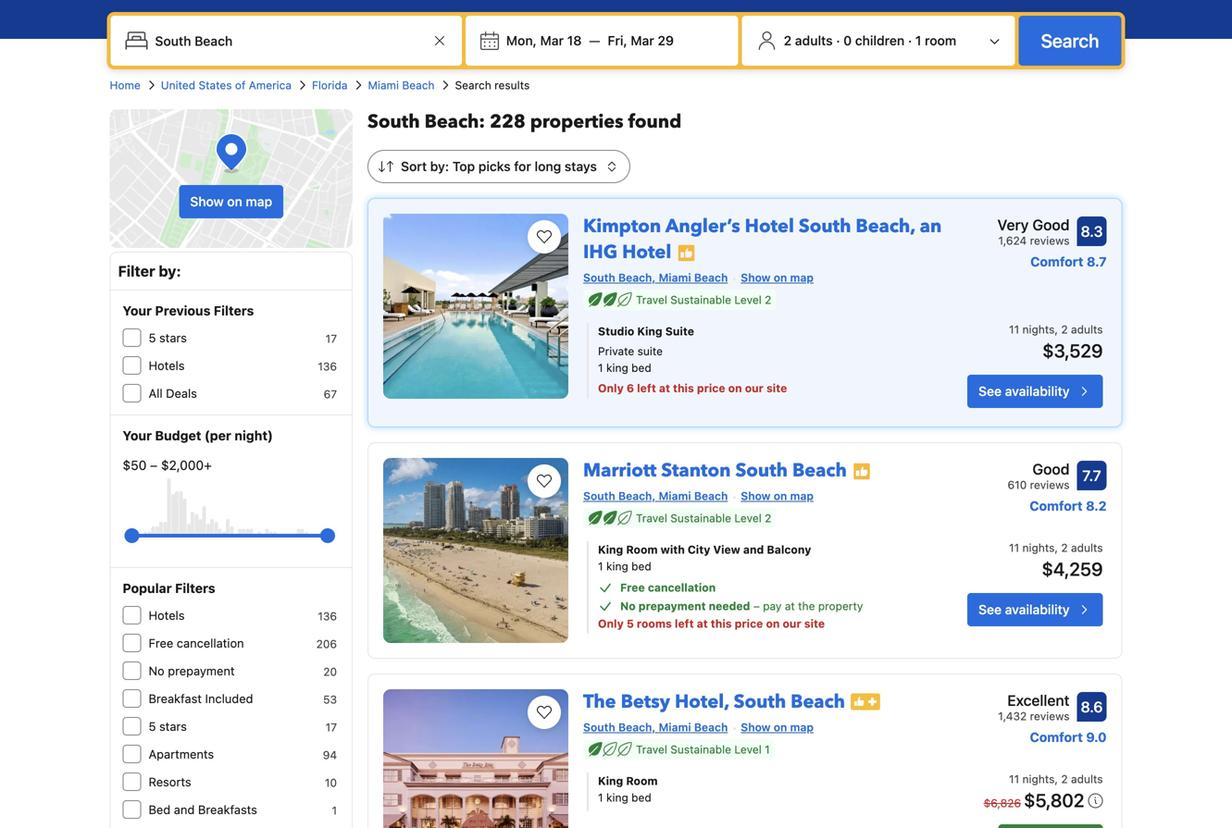Task type: vqa. For each thing, say whether or not it's contained in the screenshot.


Task type: locate. For each thing, give the bounding box(es) containing it.
0 vertical spatial 17
[[326, 332, 337, 345]]

south beach, miami beach down marriott on the bottom of the page
[[583, 490, 728, 503]]

0 vertical spatial free
[[620, 581, 645, 594]]

11 nights , 2 adults $3,529
[[1009, 323, 1103, 362]]

left right rooms in the bottom of the page
[[675, 618, 694, 631]]

our down the the
[[783, 618, 802, 631]]

miami beach link
[[368, 77, 435, 94]]

studio king suite private suite 1 king bed only 6 left at this price on our site
[[598, 325, 787, 395]]

2 5 stars from the top
[[149, 720, 187, 734]]

0 vertical spatial reviews
[[1030, 234, 1070, 247]]

3 travel from the top
[[636, 743, 667, 756]]

0 vertical spatial availability
[[1005, 384, 1070, 399]]

, up $5,802
[[1055, 773, 1058, 786]]

0 horizontal spatial this property is part of our preferred partner program. it's committed to providing excellent service and good value. it'll pay us a higher commission if you make a booking. image
[[677, 244, 696, 263]]

0 vertical spatial search
[[1041, 30, 1099, 51]]

1 vertical spatial 136
[[318, 610, 337, 623]]

2 , from the top
[[1055, 542, 1058, 555]]

1 vertical spatial 5
[[627, 618, 634, 631]]

1 vertical spatial availability
[[1005, 602, 1070, 618]]

$50
[[123, 458, 147, 473]]

1 see availability link from the top
[[968, 375, 1103, 408]]

sustainable for stanton
[[671, 512, 731, 525]]

availability down 11 nights , 2 adults $4,259
[[1005, 602, 1070, 618]]

mar
[[540, 33, 564, 48], [631, 33, 654, 48]]

8.6
[[1081, 699, 1103, 716]]

0 vertical spatial by:
[[430, 159, 449, 174]]

included
[[205, 692, 253, 706]]

0 horizontal spatial price
[[697, 382, 725, 395]]

2 hotels from the top
[[149, 609, 185, 623]]

comfort for beach,
[[1031, 254, 1084, 269]]

1 see from the top
[[979, 384, 1002, 399]]

site down studio king suite link
[[767, 382, 787, 395]]

filters
[[214, 303, 254, 318], [175, 581, 215, 596]]

2 see from the top
[[979, 602, 1002, 618]]

1 vertical spatial king
[[606, 560, 628, 573]]

0 vertical spatial comfort
[[1031, 254, 1084, 269]]

travel sustainable level 2 for stanton
[[636, 512, 772, 525]]

1 vertical spatial bed
[[632, 560, 652, 573]]

1 vertical spatial your
[[123, 428, 152, 443]]

adults for 11 nights , 2 adults
[[1071, 773, 1103, 786]]

1 south beach, miami beach from the top
[[583, 271, 728, 284]]

1 horizontal spatial our
[[783, 618, 802, 631]]

1 vertical spatial sustainable
[[671, 512, 731, 525]]

bed
[[149, 803, 171, 817]]

0 horizontal spatial at
[[659, 382, 670, 395]]

0 vertical spatial filters
[[214, 303, 254, 318]]

2 only from the top
[[598, 618, 624, 631]]

south beach, miami beach down betsy
[[583, 721, 728, 734]]

comfort for beach
[[1030, 730, 1083, 745]]

miami up the suite
[[659, 271, 691, 284]]

0 horizontal spatial ·
[[836, 33, 840, 48]]

south beach, miami beach
[[583, 271, 728, 284], [583, 490, 728, 503], [583, 721, 728, 734]]

0 vertical spatial travel sustainable level 2
[[636, 293, 772, 306]]

by: right filter
[[159, 262, 181, 280]]

good up comfort 8.2
[[1033, 461, 1070, 478]]

1 vertical spatial prepayment
[[168, 664, 235, 678]]

2 sustainable from the top
[[671, 512, 731, 525]]

0 vertical spatial prepayment
[[639, 600, 706, 613]]

room for 1
[[626, 775, 658, 788]]

1 sustainable from the top
[[671, 293, 731, 306]]

prepayment up breakfast included
[[168, 664, 235, 678]]

1 your from the top
[[123, 303, 152, 318]]

8.2
[[1086, 499, 1107, 514]]

5 down previous
[[149, 331, 156, 345]]

2 room from the top
[[626, 775, 658, 788]]

only left rooms in the bottom of the page
[[598, 618, 624, 631]]

2 136 from the top
[[318, 610, 337, 623]]

map inside button
[[246, 194, 272, 209]]

site
[[767, 382, 787, 395], [804, 618, 825, 631]]

mar left the 29
[[631, 33, 654, 48]]

reviews inside good 610 reviews
[[1030, 479, 1070, 492]]

2 vertical spatial south beach, miami beach
[[583, 721, 728, 734]]

popular
[[123, 581, 172, 596]]

1 king from the top
[[606, 361, 628, 374]]

king for king room 1 king bed
[[598, 775, 623, 788]]

cancellation down with
[[648, 581, 716, 594]]

1 good from the top
[[1033, 216, 1070, 234]]

comfort 9.0
[[1030, 730, 1107, 745]]

2 reviews from the top
[[1030, 479, 1070, 492]]

nights inside 11 nights , 2 adults $3,529
[[1023, 323, 1055, 336]]

0 vertical spatial this property is part of our preferred partner program. it's committed to providing excellent service and good value. it'll pay us a higher commission if you make a booking. image
[[677, 244, 696, 263]]

king down "the"
[[598, 775, 623, 788]]

room for with
[[626, 543, 658, 556]]

beach, for kimpton angler's hotel south beach, an ihg hotel
[[618, 271, 656, 284]]

bed inside king room 1 king bed
[[632, 792, 652, 805]]

left right 6
[[637, 382, 656, 395]]

private
[[598, 345, 634, 358]]

no for no prepayment
[[149, 664, 165, 678]]

night)
[[235, 428, 273, 443]]

0 horizontal spatial this property is part of our preferred partner program. it's committed to providing excellent service and good value. it'll pay us a higher commission if you make a booking. image
[[677, 244, 696, 263]]

nights up the "$3,529"
[[1023, 323, 1055, 336]]

reviews up comfort 8.2
[[1030, 479, 1070, 492]]

1 vertical spatial by:
[[159, 262, 181, 280]]

what are you looking for? element
[[103, 0, 1129, 8]]

stars down breakfast
[[159, 720, 187, 734]]

united states of america link
[[161, 77, 292, 94]]

0 vertical spatial no
[[620, 600, 636, 613]]

1 vertical spatial this property is part of our preferred partner program. it's committed to providing excellent service and good value. it'll pay us a higher commission if you make a booking. image
[[853, 463, 871, 481]]

see
[[979, 384, 1002, 399], [979, 602, 1002, 618]]

this property is part of our preferred plus program. it's committed to providing outstanding service and excellent value. it'll pay us a higher commission if you make a booking. image
[[851, 694, 880, 711]]

(per
[[204, 428, 231, 443]]

availability for marriott stanton south beach
[[1005, 602, 1070, 618]]

see availability link
[[968, 375, 1103, 408], [968, 593, 1103, 627]]

miami for the
[[659, 721, 691, 734]]

2 up king room with city view and balcony link
[[765, 512, 772, 525]]

1 vertical spatial no
[[149, 664, 165, 678]]

1 reviews from the top
[[1030, 234, 1070, 247]]

1 horizontal spatial no
[[620, 600, 636, 613]]

suite
[[665, 325, 694, 338]]

travel up with
[[636, 512, 667, 525]]

0 vertical spatial price
[[697, 382, 725, 395]]

found
[[628, 109, 682, 135]]

3 bed from the top
[[632, 792, 652, 805]]

adults up "$4,259"
[[1071, 542, 1103, 555]]

hotels up all deals
[[149, 359, 185, 373]]

adults left "0"
[[795, 33, 833, 48]]

beach inside "link"
[[793, 458, 847, 484]]

0 vertical spatial at
[[659, 382, 670, 395]]

scored 7.7 element
[[1077, 461, 1107, 491]]

1 only from the top
[[598, 382, 624, 395]]

, inside 11 nights , 2 adults $3,529
[[1055, 323, 1058, 336]]

ihg
[[583, 240, 618, 265]]

1 mar from the left
[[540, 33, 564, 48]]

comfort down "very good 1,624 reviews"
[[1031, 254, 1084, 269]]

availability
[[1005, 384, 1070, 399], [1005, 602, 1070, 618]]

by: for filter
[[159, 262, 181, 280]]

free up no prepayment
[[149, 637, 173, 650]]

0 vertical spatial 136
[[318, 360, 337, 373]]

this inside studio king suite private suite 1 king bed only 6 left at this price on our site
[[673, 382, 694, 395]]

beach up balcony
[[793, 458, 847, 484]]

your up $50
[[123, 428, 152, 443]]

0 vertical spatial your
[[123, 303, 152, 318]]

0 vertical spatial king
[[606, 361, 628, 374]]

marriott stanton south beach
[[583, 458, 847, 484]]

free cancellation up no prepayment
[[149, 637, 244, 650]]

2 up the "$3,529"
[[1061, 323, 1068, 336]]

travel sustainable level 2 for angler's
[[636, 293, 772, 306]]

travel sustainable level 2
[[636, 293, 772, 306], [636, 512, 772, 525]]

miami for marriott
[[659, 490, 691, 503]]

2 see availability from the top
[[979, 602, 1070, 618]]

south
[[368, 109, 420, 135], [799, 214, 851, 239], [583, 271, 615, 284], [736, 458, 788, 484], [583, 490, 615, 503], [734, 690, 786, 715], [583, 721, 615, 734]]

0 vertical spatial cancellation
[[648, 581, 716, 594]]

stars down previous
[[159, 331, 187, 345]]

needed
[[709, 600, 750, 613]]

good
[[1033, 216, 1070, 234], [1033, 461, 1070, 478]]

1 horizontal spatial price
[[735, 618, 763, 631]]

at down no prepayment needed – pay at the property
[[697, 618, 708, 631]]

, for kimpton angler's hotel south beach, an ihg hotel
[[1055, 323, 1058, 336]]

search for search
[[1041, 30, 1099, 51]]

1 vertical spatial see
[[979, 602, 1002, 618]]

1 , from the top
[[1055, 323, 1058, 336]]

cancellation up no prepayment
[[177, 637, 244, 650]]

2 11 from the top
[[1009, 542, 1020, 555]]

nights inside 11 nights , 2 adults $4,259
[[1023, 542, 1055, 555]]

0 vertical spatial 5 stars
[[149, 331, 187, 345]]

miami down stanton
[[659, 490, 691, 503]]

show on map inside button
[[190, 194, 272, 209]]

1 horizontal spatial this
[[711, 618, 732, 631]]

room
[[925, 33, 957, 48]]

at
[[659, 382, 670, 395], [785, 600, 795, 613], [697, 618, 708, 631]]

this property is part of our preferred partner program. it's committed to providing excellent service and good value. it'll pay us a higher commission if you make a booking. image
[[677, 244, 696, 263], [853, 463, 871, 481]]

2 vertical spatial comfort
[[1030, 730, 1083, 745]]

0 vertical spatial our
[[745, 382, 764, 395]]

$3,529
[[1043, 340, 1103, 362]]

2 bed from the top
[[632, 560, 652, 573]]

11 inside 11 nights , 2 adults $3,529
[[1009, 323, 1020, 336]]

beach, down kimpton
[[618, 271, 656, 284]]

1 vertical spatial search
[[455, 79, 491, 92]]

136 up 67
[[318, 360, 337, 373]]

travel for angler's
[[636, 293, 667, 306]]

2 vertical spatial level
[[735, 743, 762, 756]]

3 sustainable from the top
[[671, 743, 731, 756]]

2 good from the top
[[1033, 461, 1070, 478]]

bed down suite
[[632, 361, 652, 374]]

miami beach
[[368, 79, 435, 92]]

comfort down good 610 reviews
[[1030, 499, 1083, 514]]

2 adults · 0 children · 1 room
[[784, 33, 957, 48]]

bed
[[632, 361, 652, 374], [632, 560, 652, 573], [632, 792, 652, 805]]

1 horizontal spatial left
[[675, 618, 694, 631]]

3 reviews from the top
[[1030, 710, 1070, 723]]

very good element
[[998, 214, 1070, 236]]

1 vertical spatial free
[[149, 637, 173, 650]]

see availability link down 11 nights , 2 adults $4,259
[[968, 593, 1103, 627]]

, for marriott stanton south beach
[[1055, 542, 1058, 555]]

breakfast
[[149, 692, 202, 706]]

2 17 from the top
[[326, 721, 337, 734]]

sustainable up the suite
[[671, 293, 731, 306]]

adults inside 11 nights , 2 adults $4,259
[[1071, 542, 1103, 555]]

0 horizontal spatial site
[[767, 382, 787, 395]]

on inside studio king suite private suite 1 king bed only 6 left at this price on our site
[[728, 382, 742, 395]]

king inside king room 1 king bed
[[606, 792, 628, 805]]

1 bed from the top
[[632, 361, 652, 374]]

, inside 11 nights , 2 adults $4,259
[[1055, 542, 1058, 555]]

stars
[[159, 331, 187, 345], [159, 720, 187, 734]]

0 vertical spatial hotels
[[149, 359, 185, 373]]

see for marriott stanton south beach
[[979, 602, 1002, 618]]

show on map button
[[179, 185, 284, 219]]

see availability for marriott stanton south beach
[[979, 602, 1070, 618]]

1 vertical spatial see availability
[[979, 602, 1070, 618]]

travel up the suite
[[636, 293, 667, 306]]

1 room from the top
[[626, 543, 658, 556]]

2 vertical spatial reviews
[[1030, 710, 1070, 723]]

2 level from the top
[[735, 512, 762, 525]]

3 king from the top
[[606, 792, 628, 805]]

0 vertical spatial king
[[637, 325, 663, 338]]

2 vertical spatial nights
[[1023, 773, 1055, 786]]

nights
[[1023, 323, 1055, 336], [1023, 542, 1055, 555], [1023, 773, 1055, 786]]

1 nights from the top
[[1023, 323, 1055, 336]]

south beach, miami beach for stanton
[[583, 490, 728, 503]]

2 inside 11 nights , 2 adults $4,259
[[1061, 542, 1068, 555]]

1 horizontal spatial at
[[697, 618, 708, 631]]

1 horizontal spatial mar
[[631, 33, 654, 48]]

beach up beach: on the top left of page
[[402, 79, 435, 92]]

king up suite
[[637, 325, 663, 338]]

level for hotel
[[735, 293, 762, 306]]

comfort down excellent 1,432 reviews
[[1030, 730, 1083, 745]]

20
[[323, 666, 337, 679]]

1 vertical spatial hotel
[[622, 240, 672, 265]]

level up studio king suite link
[[735, 293, 762, 306]]

bed inside studio king suite private suite 1 king bed only 6 left at this price on our site
[[632, 361, 652, 374]]

reviews inside "very good 1,624 reviews"
[[1030, 234, 1070, 247]]

3 nights from the top
[[1023, 773, 1055, 786]]

1 17 from the top
[[326, 332, 337, 345]]

1
[[916, 33, 922, 48], [598, 361, 603, 374], [598, 560, 603, 573], [765, 743, 770, 756], [598, 792, 603, 805], [332, 805, 337, 818]]

2
[[784, 33, 792, 48], [765, 293, 772, 306], [1061, 323, 1068, 336], [765, 512, 772, 525], [1061, 542, 1068, 555], [1061, 773, 1068, 786]]

1 vertical spatial good
[[1033, 461, 1070, 478]]

hotels down the popular filters in the bottom left of the page
[[149, 609, 185, 623]]

the betsy hotel, south beach image
[[383, 690, 569, 829]]

2 see availability link from the top
[[968, 593, 1103, 627]]

see availability down 11 nights , 2 adults $4,259
[[979, 602, 1070, 618]]

sustainable down hotel, at the right
[[671, 743, 731, 756]]

0 vertical spatial bed
[[632, 361, 652, 374]]

king inside studio king suite private suite 1 king bed only 6 left at this price on our site
[[606, 361, 628, 374]]

prepayment for no prepayment needed – pay at the property
[[639, 600, 706, 613]]

1 vertical spatial this property is part of our preferred partner program. it's committed to providing excellent service and good value. it'll pay us a higher commission if you make a booking. image
[[853, 463, 871, 481]]

excellent 1,432 reviews
[[998, 692, 1070, 723]]

1 see availability from the top
[[979, 384, 1070, 399]]

1 horizontal spatial –
[[753, 600, 760, 613]]

king
[[606, 361, 628, 374], [606, 560, 628, 573], [606, 792, 628, 805]]

prepayment up rooms in the bottom of the page
[[639, 600, 706, 613]]

good element
[[1008, 458, 1070, 481]]

1 vertical spatial this
[[711, 618, 732, 631]]

1 vertical spatial nights
[[1023, 542, 1055, 555]]

3 , from the top
[[1055, 773, 1058, 786]]

see availability for kimpton angler's hotel south beach, an ihg hotel
[[979, 384, 1070, 399]]

0 vertical spatial good
[[1033, 216, 1070, 234]]

price down no prepayment needed – pay at the property
[[735, 618, 763, 631]]

1 stars from the top
[[159, 331, 187, 345]]

very good 1,624 reviews
[[998, 216, 1070, 247]]

5 stars down previous
[[149, 331, 187, 345]]

2 up "$4,259"
[[1061, 542, 1068, 555]]

1 travel from the top
[[636, 293, 667, 306]]

left inside studio king suite private suite 1 king bed only 6 left at this price on our site
[[637, 382, 656, 395]]

south beach, miami beach for angler's
[[583, 271, 728, 284]]

our
[[745, 382, 764, 395], [783, 618, 802, 631]]

1 travel sustainable level 2 from the top
[[636, 293, 772, 306]]

2 inside dropdown button
[[784, 33, 792, 48]]

11 down 610
[[1009, 542, 1020, 555]]

1 availability from the top
[[1005, 384, 1070, 399]]

, up the "$3,529"
[[1055, 323, 1058, 336]]

home link
[[110, 77, 141, 94]]

1 inside king room 1 king bed
[[598, 792, 603, 805]]

travel sustainable level 2 up 'king room with city view and balcony'
[[636, 512, 772, 525]]

adults up $5,802
[[1071, 773, 1103, 786]]

1 vertical spatial only
[[598, 618, 624, 631]]

reviews down excellent
[[1030, 710, 1070, 723]]

0 vertical spatial this property is part of our preferred partner program. it's committed to providing excellent service and good value. it'll pay us a higher commission if you make a booking. image
[[677, 244, 696, 263]]

this property is part of our preferred partner program. it's committed to providing excellent service and good value. it'll pay us a higher commission if you make a booking. image
[[677, 244, 696, 263], [853, 463, 871, 481]]

see availability
[[979, 384, 1070, 399], [979, 602, 1070, 618]]

beach, down betsy
[[618, 721, 656, 734]]

0 vertical spatial only
[[598, 382, 624, 395]]

1 vertical spatial room
[[626, 775, 658, 788]]

this down the needed
[[711, 618, 732, 631]]

sort
[[401, 159, 427, 174]]

17 down 53
[[326, 721, 337, 734]]

0 vertical spatial left
[[637, 382, 656, 395]]

2 vertical spatial at
[[697, 618, 708, 631]]

2 nights from the top
[[1023, 542, 1055, 555]]

your
[[123, 303, 152, 318], [123, 428, 152, 443]]

0 vertical spatial see availability link
[[968, 375, 1103, 408]]

– right $50
[[150, 458, 158, 473]]

show inside button
[[190, 194, 224, 209]]

1 inside studio king suite private suite 1 king bed only 6 left at this price on our site
[[598, 361, 603, 374]]

on inside button
[[227, 194, 242, 209]]

– left pay
[[753, 600, 760, 613]]

miami inside the miami beach link
[[368, 79, 399, 92]]

136
[[318, 360, 337, 373], [318, 610, 337, 623]]

marriott stanton south beach image
[[383, 458, 569, 643]]

availability down 11 nights , 2 adults $3,529
[[1005, 384, 1070, 399]]

0 vertical spatial ,
[[1055, 323, 1058, 336]]

2 availability from the top
[[1005, 602, 1070, 618]]

3 level from the top
[[735, 743, 762, 756]]

17
[[326, 332, 337, 345], [326, 721, 337, 734]]

miami up the travel sustainable level 1
[[659, 721, 691, 734]]

your down filter
[[123, 303, 152, 318]]

our inside studio king suite private suite 1 king bed only 6 left at this price on our site
[[745, 382, 764, 395]]

11 inside 11 nights , 2 adults $4,259
[[1009, 542, 1020, 555]]

room up 1 king bed
[[626, 543, 658, 556]]

2 vertical spatial sustainable
[[671, 743, 731, 756]]

hotels
[[149, 359, 185, 373], [149, 609, 185, 623]]

south inside 'kimpton angler's hotel south beach, an ihg hotel'
[[799, 214, 851, 239]]

level up king room with city view and balcony link
[[735, 512, 762, 525]]

0 vertical spatial south beach, miami beach
[[583, 271, 728, 284]]

by:
[[430, 159, 449, 174], [159, 262, 181, 280]]

travel for stanton
[[636, 512, 667, 525]]

nights for kimpton angler's hotel south beach, an ihg hotel
[[1023, 323, 1055, 336]]

2 travel sustainable level 2 from the top
[[636, 512, 772, 525]]

see availability down 11 nights , 2 adults $3,529
[[979, 384, 1070, 399]]

beach, down marriott on the bottom of the page
[[618, 490, 656, 503]]

filters right previous
[[214, 303, 254, 318]]

search button
[[1019, 16, 1122, 66]]

nights up "$4,259"
[[1023, 542, 1055, 555]]

1 vertical spatial level
[[735, 512, 762, 525]]

adults inside 11 nights , 2 adults $3,529
[[1071, 323, 1103, 336]]

11 down 1,624
[[1009, 323, 1020, 336]]

group
[[132, 521, 328, 551]]

at right 6
[[659, 382, 670, 395]]

1 vertical spatial king
[[598, 543, 623, 556]]

south inside "link"
[[736, 458, 788, 484]]

0 vertical spatial sustainable
[[671, 293, 731, 306]]

1 vertical spatial free cancellation
[[149, 637, 244, 650]]

mon, mar 18 — fri, mar 29
[[506, 33, 674, 48]]

0 horizontal spatial hotel
[[622, 240, 672, 265]]

0 vertical spatial level
[[735, 293, 762, 306]]

0
[[844, 33, 852, 48]]

adults
[[795, 33, 833, 48], [1071, 323, 1103, 336], [1071, 542, 1103, 555], [1071, 773, 1103, 786]]

· left "0"
[[836, 33, 840, 48]]

beach, for marriott stanton south beach
[[618, 490, 656, 503]]

5
[[149, 331, 156, 345], [627, 618, 634, 631], [149, 720, 156, 734]]

1 vertical spatial travel sustainable level 2
[[636, 512, 772, 525]]

1 vertical spatial stars
[[159, 720, 187, 734]]

at left the the
[[785, 600, 795, 613]]

this right 6
[[673, 382, 694, 395]]

1 11 from the top
[[1009, 323, 1020, 336]]

18
[[567, 33, 582, 48]]

11 up $6,826 on the bottom of page
[[1009, 773, 1020, 786]]

0 vertical spatial see availability
[[979, 384, 1070, 399]]

adults for 11 nights , 2 adults $4,259
[[1071, 542, 1103, 555]]

states
[[199, 79, 232, 92]]

good inside good 610 reviews
[[1033, 461, 1070, 478]]

sustainable up city on the bottom
[[671, 512, 731, 525]]

2 vertical spatial king
[[598, 775, 623, 788]]

0 horizontal spatial by:
[[159, 262, 181, 280]]

1 horizontal spatial free
[[620, 581, 645, 594]]

0 horizontal spatial mar
[[540, 33, 564, 48]]

filters right popular
[[175, 581, 215, 596]]

of
[[235, 79, 246, 92]]

5 stars down breakfast
[[149, 720, 187, 734]]

long
[[535, 159, 561, 174]]

no prepayment
[[149, 664, 235, 678]]

nights up $5,802
[[1023, 773, 1055, 786]]

site down the the
[[804, 618, 825, 631]]

and right 'bed'
[[174, 803, 195, 817]]

price
[[697, 382, 725, 395], [735, 618, 763, 631]]

bed down the travel sustainable level 1
[[632, 792, 652, 805]]

206
[[316, 638, 337, 651]]

show on map for the betsy hotel, south beach
[[741, 721, 814, 734]]

· right children
[[908, 33, 912, 48]]

0 vertical spatial hotel
[[745, 214, 794, 239]]

0 vertical spatial 11
[[1009, 323, 1020, 336]]

south inside "element"
[[368, 109, 420, 135]]

·
[[836, 33, 840, 48], [908, 33, 912, 48]]

price inside studio king suite private suite 1 king bed only 6 left at this price on our site
[[697, 382, 725, 395]]

and right view
[[743, 543, 764, 556]]

1 inside dropdown button
[[916, 33, 922, 48]]

3 south beach, miami beach from the top
[[583, 721, 728, 734]]

,
[[1055, 323, 1058, 336], [1055, 542, 1058, 555], [1055, 773, 1058, 786]]

only 5 rooms left at this price on our site
[[598, 618, 825, 631]]

and
[[743, 543, 764, 556], [174, 803, 195, 817]]

2 travel from the top
[[636, 512, 667, 525]]

2 your from the top
[[123, 428, 152, 443]]

0 vertical spatial 5
[[149, 331, 156, 345]]

0 horizontal spatial free
[[149, 637, 173, 650]]

1 horizontal spatial ·
[[908, 33, 912, 48]]

1 level from the top
[[735, 293, 762, 306]]

your budget (per night)
[[123, 428, 273, 443]]

5 down breakfast
[[149, 720, 156, 734]]

search inside button
[[1041, 30, 1099, 51]]

1 vertical spatial at
[[785, 600, 795, 613]]

2 vertical spatial king
[[606, 792, 628, 805]]

free down 1 king bed
[[620, 581, 645, 594]]

no up breakfast
[[149, 664, 165, 678]]

, up "$4,259"
[[1055, 542, 1058, 555]]

travel sustainable level 2 up the suite
[[636, 293, 772, 306]]

mar left 18
[[540, 33, 564, 48]]

2 south beach, miami beach from the top
[[583, 490, 728, 503]]

reviews inside excellent 1,432 reviews
[[1030, 710, 1070, 723]]

king inside king room 1 king bed
[[598, 775, 623, 788]]

room inside king room 1 king bed
[[626, 775, 658, 788]]

south beach, miami beach up the suite
[[583, 271, 728, 284]]



Task type: describe. For each thing, give the bounding box(es) containing it.
map for kimpton angler's hotel south beach, an ihg hotel
[[790, 271, 814, 284]]

2 mar from the left
[[631, 33, 654, 48]]

florida
[[312, 79, 348, 92]]

the betsy hotel, south beach link
[[583, 682, 845, 715]]

show on map for marriott stanton south beach
[[741, 490, 814, 503]]

1,432
[[998, 710, 1027, 723]]

see availability link for kimpton angler's hotel south beach, an ihg hotel
[[968, 375, 1103, 408]]

picks
[[478, 159, 511, 174]]

—
[[589, 33, 600, 48]]

0 vertical spatial –
[[150, 458, 158, 473]]

reviews for marriott stanton south beach
[[1030, 479, 1070, 492]]

$2,000+
[[161, 458, 212, 473]]

at inside studio king suite private suite 1 king bed only 6 left at this price on our site
[[659, 382, 670, 395]]

7.7
[[1083, 467, 1102, 485]]

$50 – $2,000+
[[123, 458, 212, 473]]

1 · from the left
[[836, 33, 840, 48]]

3 11 from the top
[[1009, 773, 1020, 786]]

breakfast included
[[149, 692, 253, 706]]

miami for kimpton
[[659, 271, 691, 284]]

0 vertical spatial free cancellation
[[620, 581, 716, 594]]

2 inside 11 nights , 2 adults $3,529
[[1061, 323, 1068, 336]]

1 vertical spatial filters
[[175, 581, 215, 596]]

2 vertical spatial 5
[[149, 720, 156, 734]]

home
[[110, 79, 141, 92]]

america
[[249, 79, 292, 92]]

top
[[453, 159, 475, 174]]

67
[[324, 388, 337, 401]]

good 610 reviews
[[1008, 461, 1070, 492]]

beach:
[[425, 109, 485, 135]]

kimpton angler's hotel south beach, an ihg hotel image
[[383, 214, 569, 399]]

1 vertical spatial comfort
[[1030, 499, 1083, 514]]

6
[[627, 382, 634, 395]]

marriott stanton south beach link
[[583, 451, 847, 484]]

marriott
[[583, 458, 657, 484]]

sustainable for angler's
[[671, 293, 731, 306]]

for
[[514, 159, 531, 174]]

no for no prepayment needed – pay at the property
[[620, 600, 636, 613]]

1 vertical spatial our
[[783, 618, 802, 631]]

see for kimpton angler's hotel south beach, an ihg hotel
[[979, 384, 1002, 399]]

breakfasts
[[198, 803, 257, 817]]

all
[[149, 387, 163, 400]]

94
[[323, 749, 337, 762]]

angler's
[[666, 214, 740, 239]]

29
[[658, 33, 674, 48]]

2 adults · 0 children · 1 room button
[[750, 23, 1008, 58]]

1 horizontal spatial cancellation
[[648, 581, 716, 594]]

1 5 stars from the top
[[149, 331, 187, 345]]

beach down marriott stanton south beach
[[694, 490, 728, 503]]

beach, for the betsy hotel, south beach
[[618, 721, 656, 734]]

scored 8.6 element
[[1077, 693, 1107, 722]]

show on map for kimpton angler's hotel south beach, an ihg hotel
[[741, 271, 814, 284]]

scored 8.3 element
[[1077, 217, 1107, 246]]

children
[[855, 33, 905, 48]]

suite
[[638, 345, 663, 358]]

excellent
[[1008, 692, 1070, 710]]

kimpton angler's hotel south beach, an ihg hotel link
[[583, 206, 942, 265]]

beach left this property is part of our preferred plus program. it's committed to providing outstanding service and excellent value. it'll pay us a higher commission if you make a booking. icon
[[791, 690, 845, 715]]

the
[[583, 690, 616, 715]]

2 stars from the top
[[159, 720, 187, 734]]

results
[[495, 79, 530, 92]]

excellent element
[[998, 690, 1070, 712]]

map for marriott stanton south beach
[[790, 490, 814, 503]]

deals
[[166, 387, 197, 400]]

filter by:
[[118, 262, 181, 280]]

king for king room with city view and balcony
[[598, 543, 623, 556]]

studio
[[598, 325, 635, 338]]

your previous filters
[[123, 303, 254, 318]]

map for the betsy hotel, south beach
[[790, 721, 814, 734]]

fri, mar 29 button
[[600, 24, 681, 57]]

0 horizontal spatial free cancellation
[[149, 637, 244, 650]]

2 up $5,802
[[1061, 773, 1068, 786]]

bed and breakfasts
[[149, 803, 257, 817]]

0 horizontal spatial and
[[174, 803, 195, 817]]

1,624
[[999, 234, 1027, 247]]

united states of america
[[161, 79, 292, 92]]

mon, mar 18 button
[[499, 24, 589, 57]]

beach up the travel sustainable level 1
[[694, 721, 728, 734]]

rooms
[[637, 618, 672, 631]]

hotel,
[[675, 690, 729, 715]]

city
[[688, 543, 710, 556]]

reviews for the betsy hotel, south beach
[[1030, 710, 1070, 723]]

king inside studio king suite private suite 1 king bed only 6 left at this price on our site
[[637, 325, 663, 338]]

nights for marriott stanton south beach
[[1023, 542, 1055, 555]]

0 vertical spatial and
[[743, 543, 764, 556]]

adults inside dropdown button
[[795, 33, 833, 48]]

search results
[[455, 79, 530, 92]]

1 horizontal spatial site
[[804, 618, 825, 631]]

1 hotels from the top
[[149, 359, 185, 373]]

1 vertical spatial price
[[735, 618, 763, 631]]

sustainable for betsy
[[671, 743, 731, 756]]

pay
[[763, 600, 782, 613]]

1 horizontal spatial this property is part of our preferred partner program. it's committed to providing excellent service and good value. it'll pay us a higher commission if you make a booking. image
[[853, 463, 871, 481]]

properties
[[530, 109, 624, 135]]

united
[[161, 79, 195, 92]]

1 horizontal spatial hotel
[[745, 214, 794, 239]]

your for your previous filters
[[123, 303, 152, 318]]

1 vertical spatial –
[[753, 600, 760, 613]]

site inside studio king suite private suite 1 king bed only 6 left at this price on our site
[[767, 382, 787, 395]]

king room with city view and balcony link
[[598, 542, 911, 558]]

1 vertical spatial left
[[675, 618, 694, 631]]

$5,802
[[1024, 790, 1085, 812]]

travel for betsy
[[636, 743, 667, 756]]

your for your budget (per night)
[[123, 428, 152, 443]]

beach down angler's
[[694, 271, 728, 284]]

10
[[325, 777, 337, 790]]

stanton
[[661, 458, 731, 484]]

mon,
[[506, 33, 537, 48]]

$4,259
[[1042, 558, 1103, 580]]

11 nights , 2 adults $4,259
[[1009, 542, 1103, 580]]

sort by: top picks for long stays
[[401, 159, 597, 174]]

view
[[713, 543, 741, 556]]

8.7
[[1087, 254, 1107, 269]]

by: for sort
[[430, 159, 449, 174]]

travel sustainable level 1
[[636, 743, 770, 756]]

popular filters
[[123, 581, 215, 596]]

king room link
[[598, 773, 911, 790]]

good inside "very good 1,624 reviews"
[[1033, 216, 1070, 234]]

1 king bed
[[598, 560, 652, 573]]

53
[[323, 693, 337, 706]]

prepayment for no prepayment
[[168, 664, 235, 678]]

comfort 8.2
[[1030, 499, 1107, 514]]

Where are you going? field
[[148, 24, 429, 57]]

2 up studio king suite link
[[765, 293, 772, 306]]

2 · from the left
[[908, 33, 912, 48]]

11 for kimpton angler's hotel south beach, an ihg hotel
[[1009, 323, 1020, 336]]

only inside studio king suite private suite 1 king bed only 6 left at this price on our site
[[598, 382, 624, 395]]

search results updated. south beach: 228 properties found. element
[[368, 109, 1123, 135]]

228
[[490, 109, 526, 135]]

this property is part of our preferred plus program. it's committed to providing outstanding service and excellent value. it'll pay us a higher commission if you make a booking. image
[[851, 694, 880, 711]]

search for search results
[[455, 79, 491, 92]]

no prepayment needed – pay at the property
[[620, 600, 863, 613]]

1 vertical spatial cancellation
[[177, 637, 244, 650]]

an
[[920, 214, 942, 239]]

610
[[1008, 479, 1027, 492]]

11 for marriott stanton south beach
[[1009, 542, 1020, 555]]

adults for 11 nights , 2 adults $3,529
[[1071, 323, 1103, 336]]

stays
[[565, 159, 597, 174]]

show for kimpton angler's hotel south beach, an ihg hotel
[[741, 271, 771, 284]]

budget
[[155, 428, 201, 443]]

8.3
[[1081, 223, 1103, 240]]

level for south
[[735, 512, 762, 525]]

1 horizontal spatial this property is part of our preferred partner program. it's committed to providing excellent service and good value. it'll pay us a higher commission if you make a booking. image
[[853, 463, 871, 481]]

availability for kimpton angler's hotel south beach, an ihg hotel
[[1005, 384, 1070, 399]]

see availability link for marriott stanton south beach
[[968, 593, 1103, 627]]

florida link
[[312, 77, 348, 94]]

resorts
[[149, 775, 191, 789]]

beach, inside 'kimpton angler's hotel south beach, an ihg hotel'
[[856, 214, 915, 239]]

filter
[[118, 262, 155, 280]]

fri,
[[608, 33, 627, 48]]

studio king suite link
[[598, 323, 911, 340]]

show for marriott stanton south beach
[[741, 490, 771, 503]]

property
[[818, 600, 863, 613]]

south beach, miami beach for betsy
[[583, 721, 728, 734]]

1 136 from the top
[[318, 360, 337, 373]]

level for hotel,
[[735, 743, 762, 756]]

2 king from the top
[[606, 560, 628, 573]]

show for the betsy hotel, south beach
[[741, 721, 771, 734]]

apartments
[[149, 748, 214, 762]]

with
[[661, 543, 685, 556]]



